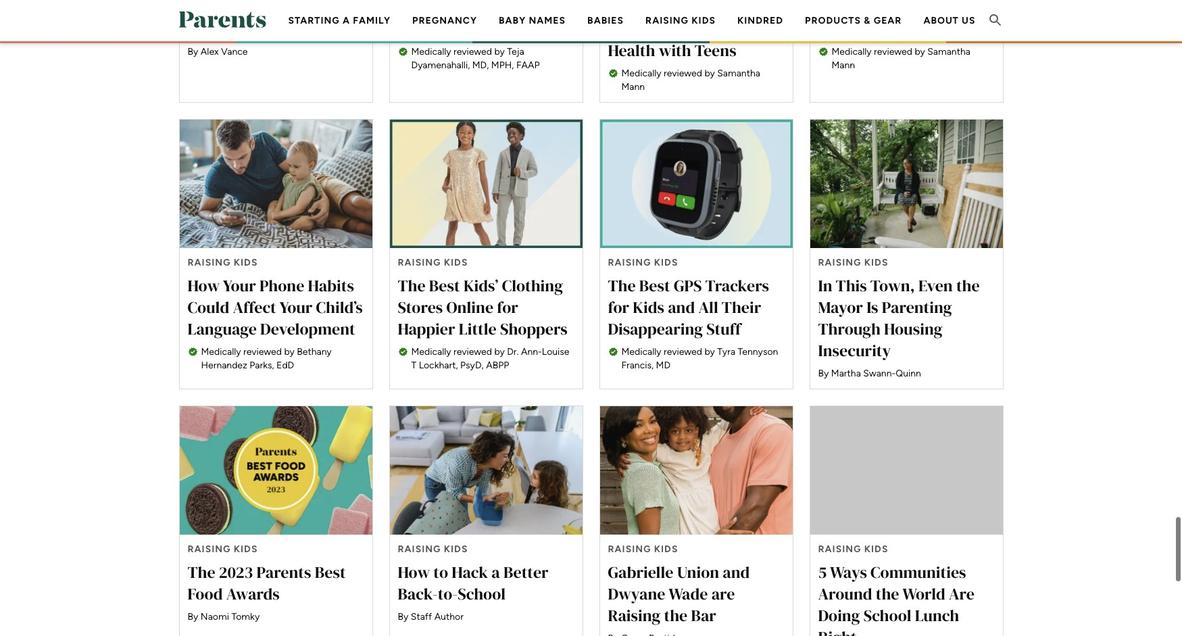 Task type: vqa. For each thing, say whether or not it's contained in the screenshot.
first for from the left
yes



Task type: describe. For each thing, give the bounding box(es) containing it.
gabrielle union and dwyane wade are raising the bar
[[608, 561, 750, 626]]

how your phone habits could affect your child's language development link
[[179, 119, 373, 389]]

babies
[[588, 15, 624, 26]]

2023
[[219, 561, 253, 583]]

names
[[529, 15, 566, 26]]

the best kids' clothing stores online for happier little shoppers
[[398, 274, 568, 340]]

affect
[[233, 296, 276, 318]]

right
[[818, 626, 857, 636]]

stuff
[[707, 318, 741, 340]]

jaime kinder, mayor of meadville, pennsylvania, pictured outside her home image
[[810, 120, 1003, 248]]

in this town, even the mayor is parenting through housing insecurity link
[[810, 119, 1004, 389]]

raising inside header "navigation"
[[646, 15, 689, 26]]

disappearing
[[608, 318, 703, 340]]

pregnancy
[[412, 15, 477, 26]]

awards
[[226, 582, 280, 605]]

communities
[[871, 561, 966, 583]]

this
[[836, 274, 867, 297]]

about us link
[[924, 15, 976, 26]]

mayor
[[818, 296, 863, 318]]

best for kids
[[639, 274, 670, 297]]

the inside gabrielle union and dwyane wade are raising the bar
[[664, 604, 688, 626]]

phone
[[260, 274, 304, 297]]

lunch
[[915, 604, 959, 626]]

are
[[712, 582, 735, 605]]

and inside the best gps trackers for kids and all their disappearing stuff
[[668, 296, 695, 318]]

ways
[[830, 561, 867, 583]]

best kids' clothing stores online image
[[390, 120, 582, 248]]

&
[[864, 15, 871, 26]]

language
[[188, 318, 257, 340]]

visit parents' homepage image
[[179, 11, 266, 28]]

baby names link
[[499, 15, 566, 26]]

bar
[[691, 604, 716, 626]]

about
[[924, 15, 959, 26]]

world
[[903, 582, 946, 605]]

xplora xgo 3 watch phone for children image
[[600, 120, 793, 248]]

their
[[722, 296, 761, 318]]

housing
[[884, 318, 943, 340]]

products & gear link
[[805, 15, 902, 26]]

school inside 5 ways communities around the world are doing school lunch right
[[864, 604, 912, 626]]

could
[[188, 296, 229, 318]]

starting a family link
[[288, 15, 391, 26]]

parenting
[[882, 296, 952, 318]]

online
[[447, 296, 494, 318]]

are
[[949, 582, 975, 605]]

doing
[[818, 604, 860, 626]]

5 ways communities around the world are doing school lunch right link
[[810, 406, 1004, 636]]

gabrielle
[[608, 561, 674, 583]]

mother and her daughter preparing lunch for school image
[[390, 406, 582, 535]]

us
[[962, 15, 976, 26]]

better
[[504, 561, 549, 583]]

0 horizontal spatial your
[[223, 274, 256, 297]]

the best gps trackers for kids and all their disappearing stuff
[[608, 274, 769, 340]]

and inside gabrielle union and dwyane wade are raising the bar
[[723, 561, 750, 583]]

search image
[[987, 12, 1004, 28]]

clothing
[[502, 274, 563, 297]]

how for how your phone habits could affect your child's language development
[[188, 274, 220, 297]]

baby
[[499, 15, 526, 26]]

through
[[818, 318, 881, 340]]

the 2023 parents best food awards link
[[179, 406, 373, 636]]

gps
[[674, 274, 702, 297]]

child's
[[316, 296, 363, 318]]



Task type: locate. For each thing, give the bounding box(es) containing it.
the best kids' clothing stores online for happier little shoppers link
[[389, 119, 583, 389]]

all
[[699, 296, 718, 318]]

0 horizontal spatial a
[[343, 15, 350, 26]]

the left 2023
[[188, 561, 215, 583]]

and right union
[[723, 561, 750, 583]]

family
[[353, 15, 391, 26]]

kids'
[[464, 274, 499, 297]]

insecurity
[[818, 339, 891, 362]]

the inside the 2023 parents best food awards
[[188, 561, 215, 583]]

the
[[398, 274, 426, 297], [608, 274, 636, 297], [188, 561, 215, 583]]

shoppers
[[500, 318, 568, 340]]

a inside the how to hack a better back-to-school
[[492, 561, 500, 583]]

starting a family
[[288, 15, 391, 26]]

how
[[188, 274, 220, 297], [398, 561, 430, 583]]

1 horizontal spatial the
[[398, 274, 426, 297]]

in
[[818, 274, 833, 297]]

the for for
[[608, 274, 636, 297]]

how to hack a better back-to-school link
[[389, 406, 583, 636]]

raising right babies link in the top of the page
[[646, 15, 689, 26]]

0 horizontal spatial the
[[664, 604, 688, 626]]

best inside the best kids' clothing stores online for happier little shoppers
[[429, 274, 460, 297]]

union
[[677, 561, 719, 583]]

5
[[818, 561, 827, 583]]

2 for from the left
[[608, 296, 629, 318]]

hack
[[452, 561, 488, 583]]

habits
[[308, 274, 354, 297]]

products
[[805, 15, 861, 26]]

best food awards recirc image
[[179, 406, 372, 535]]

for inside the best kids' clothing stores online for happier little shoppers
[[497, 296, 518, 318]]

a inside "navigation"
[[343, 15, 350, 26]]

a right hack
[[492, 561, 500, 583]]

2 horizontal spatial the
[[608, 274, 636, 297]]

wade
[[669, 582, 708, 605]]

the inside the best gps trackers for kids and all their disappearing stuff
[[608, 274, 636, 297]]

the best gps trackers for kids and all their disappearing stuff link
[[599, 119, 793, 389]]

0 horizontal spatial how
[[188, 274, 220, 297]]

the for stores
[[398, 274, 426, 297]]

header navigation
[[278, 0, 987, 84]]

to-
[[438, 582, 458, 605]]

starting
[[288, 15, 340, 26]]

0 vertical spatial raising
[[646, 15, 689, 26]]

how left to
[[398, 561, 430, 583]]

0 horizontal spatial school
[[458, 582, 506, 605]]

1 for from the left
[[497, 296, 518, 318]]

pregnancy link
[[412, 15, 477, 26]]

father and daughter sitting on bed, with father playing on cell phone image
[[179, 120, 372, 248]]

and
[[668, 296, 695, 318], [723, 561, 750, 583]]

the for around
[[876, 582, 899, 605]]

babies link
[[588, 15, 624, 26]]

0 vertical spatial kids
[[692, 15, 716, 26]]

the for food
[[188, 561, 215, 583]]

development
[[260, 318, 355, 340]]

raising down gabrielle
[[608, 604, 661, 626]]

raising kids link
[[646, 15, 716, 26]]

kindred link
[[738, 15, 784, 26]]

1 horizontal spatial the
[[876, 582, 899, 605]]

to
[[434, 561, 448, 583]]

for inside the best gps trackers for kids and all their disappearing stuff
[[608, 296, 629, 318]]

1 horizontal spatial and
[[723, 561, 750, 583]]

around
[[818, 582, 872, 605]]

the for even
[[957, 274, 980, 297]]

school inside the how to hack a better back-to-school
[[458, 582, 506, 605]]

0 horizontal spatial and
[[668, 296, 695, 318]]

in this town, even the mayor is parenting through housing insecurity
[[818, 274, 980, 362]]

best inside the 2023 parents best food awards
[[315, 561, 346, 583]]

back-
[[398, 582, 438, 605]]

kids inside header "navigation"
[[692, 15, 716, 26]]

parents
[[257, 561, 311, 583]]

gear
[[874, 15, 902, 26]]

the right even
[[957, 274, 980, 297]]

the up disappearing
[[608, 274, 636, 297]]

1 horizontal spatial school
[[864, 604, 912, 626]]

trackers
[[705, 274, 769, 297]]

raising kids
[[646, 15, 716, 26]]

1 horizontal spatial kids
[[692, 15, 716, 26]]

a
[[343, 15, 350, 26], [492, 561, 500, 583]]

and left all
[[668, 296, 695, 318]]

school right to
[[458, 582, 506, 605]]

1 vertical spatial kids
[[633, 296, 665, 318]]

raising
[[646, 15, 689, 26], [608, 604, 661, 626]]

about us
[[924, 15, 976, 26]]

the left bar
[[664, 604, 688, 626]]

the inside the best kids' clothing stores online for happier little shoppers
[[398, 274, 426, 297]]

dwyane
[[608, 582, 666, 605]]

1 vertical spatial raising
[[608, 604, 661, 626]]

happier
[[398, 318, 455, 340]]

kids
[[692, 15, 716, 26], [633, 296, 665, 318]]

1 horizontal spatial for
[[608, 296, 629, 318]]

the
[[957, 274, 980, 297], [876, 582, 899, 605], [664, 604, 688, 626]]

0 vertical spatial how
[[188, 274, 220, 297]]

0 horizontal spatial for
[[497, 296, 518, 318]]

how inside the how to hack a better back-to-school
[[398, 561, 430, 583]]

0 horizontal spatial the
[[188, 561, 215, 583]]

your left phone
[[223, 274, 256, 297]]

1 horizontal spatial how
[[398, 561, 430, 583]]

1 vertical spatial and
[[723, 561, 750, 583]]

kids left the gps
[[633, 296, 665, 318]]

1 horizontal spatial your
[[279, 296, 313, 318]]

baby names
[[499, 15, 566, 26]]

how your phone habits could affect your child's language development
[[188, 274, 363, 340]]

how up language
[[188, 274, 220, 297]]

how for how to hack a better back-to-school
[[398, 561, 430, 583]]

products & gear
[[805, 15, 902, 26]]

0 vertical spatial a
[[343, 15, 350, 26]]

2 horizontal spatial the
[[957, 274, 980, 297]]

the 2023 parents best food awards
[[188, 561, 346, 605]]

little
[[459, 318, 497, 340]]

best left the gps
[[639, 274, 670, 297]]

is
[[867, 296, 879, 318]]

best left kids'
[[429, 274, 460, 297]]

your
[[223, 274, 256, 297], [279, 296, 313, 318]]

your right affect
[[279, 296, 313, 318]]

for
[[497, 296, 518, 318], [608, 296, 629, 318]]

0 horizontal spatial kids
[[633, 296, 665, 318]]

1 horizontal spatial best
[[429, 274, 460, 297]]

the inside in this town, even the mayor is parenting through housing insecurity
[[957, 274, 980, 297]]

kindred
[[738, 15, 784, 26]]

1 vertical spatial how
[[398, 561, 430, 583]]

1 horizontal spatial a
[[492, 561, 500, 583]]

best inside the best gps trackers for kids and all their disappearing stuff
[[639, 274, 670, 297]]

5 ways communities around the world are doing school lunch right
[[818, 561, 975, 636]]

students eating school lunch image
[[810, 406, 1003, 535]]

2 horizontal spatial best
[[639, 274, 670, 297]]

school
[[458, 582, 506, 605], [864, 604, 912, 626]]

the inside 5 ways communities around the world are doing school lunch right
[[876, 582, 899, 605]]

best right the parents on the bottom left of page
[[315, 561, 346, 583]]

the up happier
[[398, 274, 426, 297]]

wade family image
[[600, 406, 793, 535]]

kids left kindred link
[[692, 15, 716, 26]]

raising inside gabrielle union and dwyane wade are raising the bar
[[608, 604, 661, 626]]

stores
[[398, 296, 443, 318]]

kids inside the best gps trackers for kids and all their disappearing stuff
[[633, 296, 665, 318]]

a left family
[[343, 15, 350, 26]]

best for online
[[429, 274, 460, 297]]

the left world
[[876, 582, 899, 605]]

gabrielle union and dwyane wade are raising the bar link
[[599, 406, 793, 636]]

how inside how your phone habits could affect your child's language development
[[188, 274, 220, 297]]

0 horizontal spatial best
[[315, 561, 346, 583]]

town,
[[871, 274, 915, 297]]

even
[[919, 274, 953, 297]]

how to hack a better back-to-school
[[398, 561, 549, 605]]

school right doing
[[864, 604, 912, 626]]

0 vertical spatial and
[[668, 296, 695, 318]]

1 vertical spatial a
[[492, 561, 500, 583]]

food
[[188, 582, 223, 605]]

best
[[429, 274, 460, 297], [639, 274, 670, 297], [315, 561, 346, 583]]



